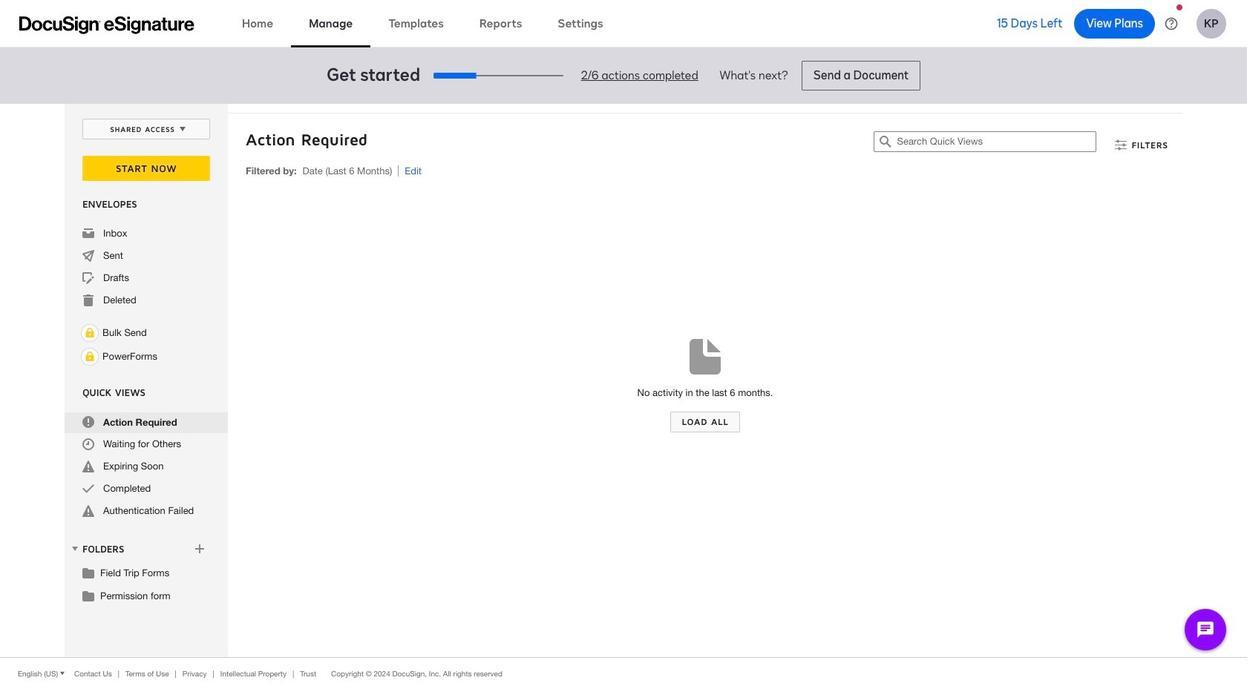 Task type: vqa. For each thing, say whether or not it's contained in the screenshot.
trash icon
yes



Task type: locate. For each thing, give the bounding box(es) containing it.
lock image
[[81, 325, 99, 342]]

1 vertical spatial folder image
[[82, 590, 94, 602]]

lock image
[[81, 348, 99, 366]]

more info region
[[0, 658, 1248, 690]]

folder image
[[82, 567, 94, 579], [82, 590, 94, 602]]

clock image
[[82, 439, 94, 451]]

2 folder image from the top
[[82, 590, 94, 602]]

view folders image
[[69, 543, 81, 555]]

sent image
[[82, 250, 94, 262]]

trash image
[[82, 295, 94, 307]]

alert image
[[82, 461, 94, 473]]

0 vertical spatial folder image
[[82, 567, 94, 579]]

secondary navigation region
[[65, 104, 1187, 658]]



Task type: describe. For each thing, give the bounding box(es) containing it.
docusign esignature image
[[19, 16, 195, 34]]

draft image
[[82, 273, 94, 284]]

1 folder image from the top
[[82, 567, 94, 579]]

action required image
[[82, 417, 94, 428]]

inbox image
[[82, 228, 94, 240]]

Search Quick Views text field
[[897, 132, 1096, 151]]

completed image
[[82, 483, 94, 495]]

alert image
[[82, 506, 94, 518]]



